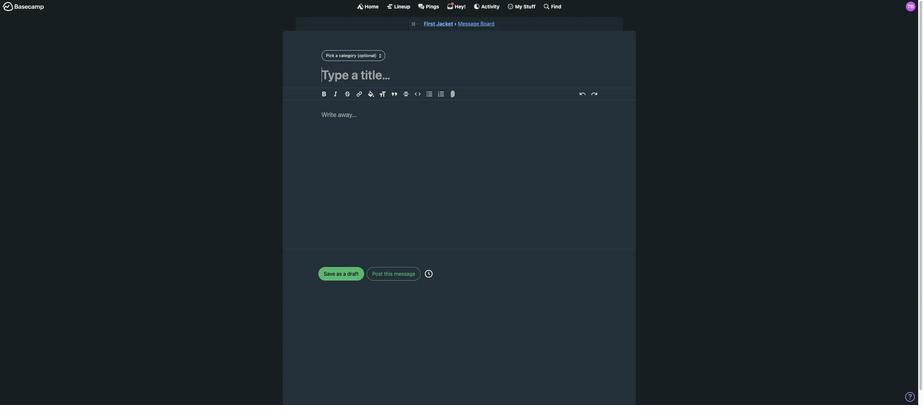 Task type: locate. For each thing, give the bounding box(es) containing it.
post this message
[[372, 271, 415, 277]]

switch accounts image
[[3, 2, 44, 12]]

1 horizontal spatial a
[[343, 271, 346, 277]]

activity
[[481, 3, 500, 9]]

first
[[424, 21, 435, 27]]

message board link
[[458, 21, 495, 27]]

a
[[336, 53, 338, 58], [343, 271, 346, 277]]

pick a category (optional) button
[[322, 50, 385, 61]]

0 horizontal spatial a
[[336, 53, 338, 58]]

1 vertical spatial a
[[343, 271, 346, 277]]

message
[[458, 21, 479, 27]]

(optional)
[[358, 53, 377, 58]]

hey! button
[[447, 2, 466, 10]]

pick
[[326, 53, 334, 58]]

a right pick
[[336, 53, 338, 58]]

Write away… text field
[[302, 100, 616, 242]]

home link
[[357, 3, 379, 10]]

lineup
[[394, 3, 410, 9]]

0 vertical spatial a
[[336, 53, 338, 58]]

a right as at bottom left
[[343, 271, 346, 277]]

category
[[339, 53, 356, 58]]

›
[[455, 21, 457, 27]]

a inside button
[[336, 53, 338, 58]]

hey!
[[455, 3, 466, 9]]

post
[[372, 271, 383, 277]]

tyler black image
[[906, 2, 916, 11]]

jacket
[[437, 21, 453, 27]]

pings button
[[418, 3, 439, 10]]

my
[[515, 3, 522, 9]]



Task type: describe. For each thing, give the bounding box(es) containing it.
lineup link
[[387, 3, 410, 10]]

stuff
[[524, 3, 536, 9]]

main element
[[0, 0, 919, 13]]

board
[[481, 21, 495, 27]]

activity link
[[474, 3, 500, 10]]

my stuff
[[515, 3, 536, 9]]

post this message button
[[367, 267, 421, 281]]

save as a draft button
[[318, 267, 364, 281]]

first jacket
[[424, 21, 453, 27]]

schedule this to post later image
[[425, 270, 433, 278]]

message
[[394, 271, 415, 277]]

find
[[551, 3, 562, 9]]

pick a category (optional)
[[326, 53, 377, 58]]

a inside 'button'
[[343, 271, 346, 277]]

home
[[365, 3, 379, 9]]

my stuff button
[[508, 3, 536, 10]]

save
[[324, 271, 335, 277]]

as
[[337, 271, 342, 277]]

this
[[384, 271, 393, 277]]

save as a draft
[[324, 271, 359, 277]]

first jacket link
[[424, 21, 453, 27]]

› message board
[[455, 21, 495, 27]]

pings
[[426, 3, 439, 9]]

Type a title… text field
[[322, 68, 597, 82]]

draft
[[347, 271, 359, 277]]

find button
[[543, 3, 562, 10]]



Task type: vqa. For each thing, say whether or not it's contained in the screenshot.
B.
no



